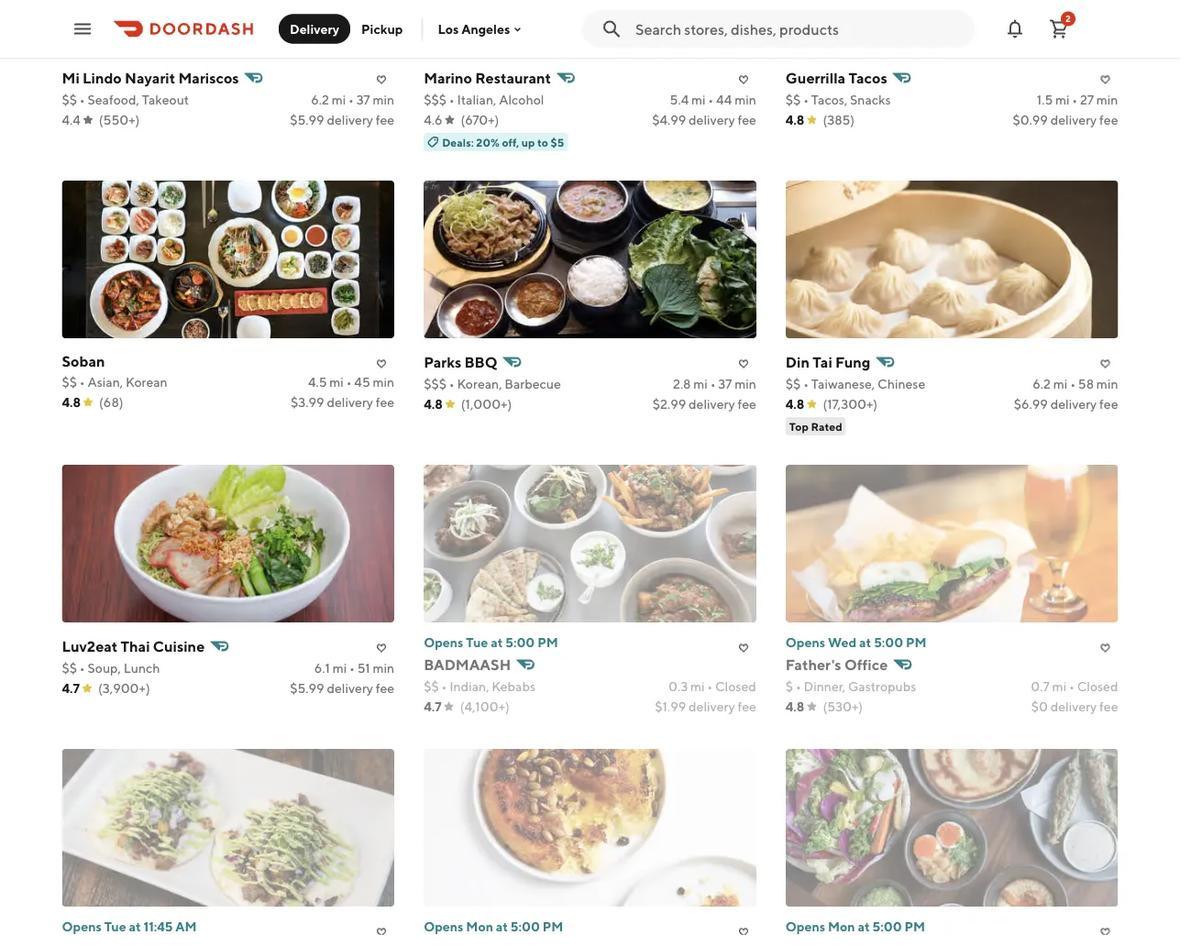 Task type: vqa. For each thing, say whether or not it's contained in the screenshot.


Task type: locate. For each thing, give the bounding box(es) containing it.
chinese
[[878, 376, 926, 392]]

1 vertical spatial tue
[[104, 919, 126, 935]]

mi for parks bbq
[[694, 376, 708, 392]]

up
[[522, 136, 535, 149]]

$1.99 delivery fee
[[655, 699, 756, 714]]

• down din
[[804, 376, 809, 392]]

opens mon at 5:00 pm
[[424, 919, 563, 935], [786, 919, 925, 935]]

$5.99 down 6.1
[[290, 681, 324, 696]]

1 $5.99 delivery fee from the top
[[290, 112, 395, 127]]

37
[[356, 92, 370, 107], [718, 376, 732, 392]]

2.8
[[673, 376, 691, 392]]

1 closed from the left
[[715, 679, 756, 694]]

snacks
[[850, 92, 891, 107]]

37 down pickup button
[[356, 92, 370, 107]]

opens tue at 11:45 am
[[62, 919, 197, 935]]

opens tue at 5:00 pm
[[424, 635, 558, 650]]

0 vertical spatial 4.7
[[62, 681, 80, 696]]

2 closed from the left
[[1077, 679, 1118, 694]]

dinner,
[[804, 679, 846, 694]]

0 horizontal spatial opens mon at 5:00 pm
[[424, 919, 563, 935]]

$$$ for parks bbq
[[424, 376, 447, 392]]

1 vertical spatial $5.99
[[290, 681, 324, 696]]

fee down 1.5 mi • 27 min
[[1100, 112, 1118, 127]]

closed
[[715, 679, 756, 694], [1077, 679, 1118, 694]]

fee down 6.2 mi • 37 min
[[376, 112, 395, 127]]

1 horizontal spatial opens mon at 5:00 pm
[[786, 919, 925, 935]]

• down soban
[[80, 375, 85, 390]]

$1.99
[[655, 699, 686, 714]]

mi for luv2eat thai cuisine
[[333, 661, 347, 676]]

$$ left the indian, at the bottom
[[424, 679, 439, 694]]

1 horizontal spatial 37
[[718, 376, 732, 392]]

0.3
[[669, 679, 688, 694]]

mi down delivery button
[[332, 92, 346, 107]]

1 horizontal spatial tue
[[466, 635, 488, 650]]

lunch
[[123, 661, 160, 676]]

office
[[845, 656, 888, 674]]

1 vertical spatial 4.7
[[424, 699, 442, 714]]

$5.99 for luv2eat thai cuisine
[[290, 681, 324, 696]]

delivery down 6.2 mi • 58 min
[[1051, 397, 1097, 412]]

min right 44
[[735, 92, 756, 107]]

fee down 6.1 mi • 51 min
[[376, 681, 395, 696]]

4.8 down parks on the left
[[424, 397, 443, 412]]

5:00
[[506, 635, 535, 650], [874, 635, 904, 650], [511, 919, 540, 935], [873, 919, 902, 935]]

delivery down 4.5 mi • 45 min
[[327, 395, 373, 410]]

0 horizontal spatial mon
[[466, 919, 493, 935]]

pm
[[538, 635, 558, 650], [906, 635, 927, 650], [543, 919, 563, 935], [905, 919, 925, 935]]

11:45
[[144, 919, 173, 935]]

mi right 0.3
[[691, 679, 705, 694]]

tue up badmaash
[[466, 635, 488, 650]]

opens mon at 5:00 pm link
[[424, 918, 756, 935], [786, 918, 1118, 935]]

• up $0 delivery fee
[[1069, 679, 1075, 694]]

• left the soup,
[[80, 661, 85, 676]]

$5.99 delivery fee down 6.2 mi • 37 min
[[290, 112, 395, 127]]

4.8 for din tai fung
[[786, 397, 805, 412]]

$5.99
[[290, 112, 324, 127], [290, 681, 324, 696]]

4.8 up top
[[786, 397, 805, 412]]

$0
[[1032, 699, 1048, 714]]

• left '51'
[[350, 661, 355, 676]]

closed up $0 delivery fee
[[1077, 679, 1118, 694]]

min right 58
[[1097, 376, 1118, 392]]

$0.99
[[1013, 112, 1048, 127]]

37 up $2.99 delivery fee
[[718, 376, 732, 392]]

1 horizontal spatial 4.7
[[424, 699, 442, 714]]

opens
[[424, 635, 464, 650], [786, 635, 826, 650], [62, 919, 102, 935], [424, 919, 464, 935], [786, 919, 826, 935]]

1 opens mon at 5:00 pm link from the left
[[424, 918, 756, 935]]

0 vertical spatial 37
[[356, 92, 370, 107]]

$5
[[551, 136, 564, 149]]

fee for guerrilla tacos
[[1100, 112, 1118, 127]]

fee for parks bbq
[[738, 397, 756, 412]]

(550+)
[[99, 112, 140, 127]]

mon
[[466, 919, 493, 935], [828, 919, 855, 935]]

delivery down 5.4 mi • 44 min
[[689, 112, 735, 127]]

rated
[[811, 420, 843, 433]]

4.7
[[62, 681, 80, 696], [424, 699, 442, 714]]

• up "4.4"
[[80, 92, 85, 107]]

restaurant
[[475, 69, 551, 87]]

open menu image
[[72, 18, 94, 40]]

fee down the 0.3 mi • closed
[[738, 699, 756, 714]]

4.8 left (385)
[[786, 112, 805, 127]]

1 vertical spatial $$$
[[424, 376, 447, 392]]

1 opens mon at 5:00 pm from the left
[[424, 919, 563, 935]]

mi right 0.7
[[1052, 679, 1067, 694]]

$$$
[[424, 92, 447, 107], [424, 376, 447, 392]]

0 horizontal spatial 37
[[356, 92, 370, 107]]

2 $$$ from the top
[[424, 376, 447, 392]]

1 $5.99 from the top
[[290, 112, 324, 127]]

1 horizontal spatial mon
[[828, 919, 855, 935]]

0 horizontal spatial opens mon at 5:00 pm link
[[424, 918, 756, 935]]

$5.99 down 6.2 mi • 37 min
[[290, 112, 324, 127]]

tacos
[[849, 69, 888, 87]]

$$ down the guerrilla
[[786, 92, 801, 107]]

0 horizontal spatial closed
[[715, 679, 756, 694]]

0 horizontal spatial 6.2
[[311, 92, 329, 107]]

0 horizontal spatial tue
[[104, 919, 126, 935]]

0.7
[[1031, 679, 1050, 694]]

min right 45
[[373, 375, 395, 390]]

fee down 2.8 mi • 37 min
[[738, 397, 756, 412]]

6.2 down delivery button
[[311, 92, 329, 107]]

min down pickup button
[[373, 92, 395, 107]]

mariscos
[[178, 69, 239, 87]]

• down 'marino'
[[449, 92, 455, 107]]

cuisine
[[153, 638, 205, 655]]

mi right 2.8
[[694, 376, 708, 392]]

0.7 mi • closed
[[1031, 679, 1118, 694]]

wed
[[828, 635, 857, 650]]

closed up $1.99 delivery fee
[[715, 679, 756, 694]]

4.7 for (3,900+)
[[62, 681, 80, 696]]

Store search: begin typing to search for stores available on DoorDash text field
[[636, 19, 964, 39]]

fee down 5.4 mi • 44 min
[[738, 112, 756, 127]]

37 for parks bbq
[[718, 376, 732, 392]]

off,
[[502, 136, 519, 149]]

• left 45
[[346, 375, 352, 390]]

0 vertical spatial $5.99 delivery fee
[[290, 112, 395, 127]]

$$ down luv2eat
[[62, 661, 77, 676]]

alcohol
[[499, 92, 544, 107]]

min for luv2eat thai cuisine
[[373, 661, 395, 676]]

1 vertical spatial 37
[[718, 376, 732, 392]]

delivery down 1.5 mi • 27 min
[[1051, 112, 1097, 127]]

korean
[[126, 375, 168, 390]]

$$ for mi lindo nayarit mariscos
[[62, 92, 77, 107]]

min for guerrilla tacos
[[1097, 92, 1118, 107]]

mi right the 5.4
[[691, 92, 706, 107]]

mi right 6.1
[[333, 661, 347, 676]]

mi up $6.99 delivery fee
[[1054, 376, 1068, 392]]

0 vertical spatial $$$
[[424, 92, 447, 107]]

delivery for marino restaurant
[[689, 112, 735, 127]]

fee for mi lindo nayarit mariscos
[[376, 112, 395, 127]]

4.8
[[786, 112, 805, 127], [62, 395, 81, 410], [424, 397, 443, 412], [786, 397, 805, 412], [786, 699, 805, 714]]

delivery down 6.1 mi • 51 min
[[327, 681, 373, 696]]

1 $$$ from the top
[[424, 92, 447, 107]]

bbq
[[465, 354, 498, 371]]

takeout
[[142, 92, 189, 107]]

angeles
[[461, 21, 510, 36]]

fee
[[376, 112, 395, 127], [738, 112, 756, 127], [1100, 112, 1118, 127], [376, 395, 395, 410], [738, 397, 756, 412], [1100, 397, 1118, 412], [376, 681, 395, 696], [738, 699, 756, 714], [1100, 699, 1118, 714]]

$$$ up 4.6
[[424, 92, 447, 107]]

delivery down 6.2 mi • 37 min
[[327, 112, 373, 127]]

$$ up "4.4"
[[62, 92, 77, 107]]

$$ • tacos, snacks
[[786, 92, 891, 107]]

mi right the 1.5
[[1056, 92, 1070, 107]]

marino
[[424, 69, 472, 87]]

pickup
[[361, 21, 403, 36]]

opens tue at 11:45 am link
[[62, 918, 395, 935]]

$$ down din
[[786, 376, 801, 392]]

min for din tai fung
[[1097, 376, 1118, 392]]

taiwanese,
[[811, 376, 875, 392]]

$5.99 delivery fee
[[290, 112, 395, 127], [290, 681, 395, 696]]

min right the '27'
[[1097, 92, 1118, 107]]

2 $5.99 delivery fee from the top
[[290, 681, 395, 696]]

0 vertical spatial $5.99
[[290, 112, 324, 127]]

fee down 6.2 mi • 58 min
[[1100, 397, 1118, 412]]

20%
[[476, 136, 500, 149]]

0 vertical spatial 6.2
[[311, 92, 329, 107]]

$5.99 delivery fee for luv2eat thai cuisine
[[290, 681, 395, 696]]

(530+)
[[823, 699, 863, 714]]

$2.99
[[653, 397, 686, 412]]

4.7 down $$ • soup, lunch
[[62, 681, 80, 696]]

• left the indian, at the bottom
[[442, 679, 447, 694]]

min right '51'
[[373, 661, 395, 676]]

los
[[438, 21, 459, 36]]

delivery down the 0.3 mi • closed
[[689, 699, 735, 714]]

51
[[357, 661, 370, 676]]

• left 44
[[708, 92, 714, 107]]

mi right 4.5 in the left of the page
[[330, 375, 344, 390]]

delivery for din tai fung
[[1051, 397, 1097, 412]]

tue left 11:45
[[104, 919, 126, 935]]

4.7 down $$ • indian, kebabs
[[424, 699, 442, 714]]

min up $2.99 delivery fee
[[735, 376, 756, 392]]

los angeles button
[[438, 21, 525, 36]]

6.2 up $6.99
[[1033, 376, 1051, 392]]

0 vertical spatial tue
[[466, 635, 488, 650]]

father's
[[786, 656, 842, 674]]

0 horizontal spatial 4.7
[[62, 681, 80, 696]]

2
[[1066, 13, 1071, 24]]

parks
[[424, 354, 462, 371]]

1 horizontal spatial 6.2
[[1033, 376, 1051, 392]]

2 $5.99 from the top
[[290, 681, 324, 696]]

mi for din tai fung
[[1054, 376, 1068, 392]]

delivery down 2.8 mi • 37 min
[[689, 397, 735, 412]]

4.8 for parks bbq
[[424, 397, 443, 412]]

• left 58
[[1070, 376, 1076, 392]]

delivery
[[327, 112, 373, 127], [689, 112, 735, 127], [1051, 112, 1097, 127], [327, 395, 373, 410], [689, 397, 735, 412], [1051, 397, 1097, 412], [327, 681, 373, 696], [689, 699, 735, 714], [1051, 699, 1097, 714]]

$5.99 delivery fee for mi lindo nayarit mariscos
[[290, 112, 395, 127]]

$$$ down parks on the left
[[424, 376, 447, 392]]

thai
[[121, 638, 150, 655]]

1 vertical spatial 6.2
[[1033, 376, 1051, 392]]

$$ • soup, lunch
[[62, 661, 160, 676]]

$6.99 delivery fee
[[1014, 397, 1118, 412]]

6.2 for din tai fung
[[1033, 376, 1051, 392]]

1 horizontal spatial closed
[[1077, 679, 1118, 694]]

5.4 mi • 44 min
[[670, 92, 756, 107]]

$5.99 delivery fee down 6.1 mi • 51 min
[[290, 681, 395, 696]]

1 horizontal spatial opens mon at 5:00 pm link
[[786, 918, 1118, 935]]

1 vertical spatial $5.99 delivery fee
[[290, 681, 395, 696]]

2 opens mon at 5:00 pm link from the left
[[786, 918, 1118, 935]]



Task type: describe. For each thing, give the bounding box(es) containing it.
• right "$"
[[796, 679, 801, 694]]

mi
[[62, 69, 80, 87]]

$4.99 delivery fee
[[652, 112, 756, 127]]

top rated
[[789, 420, 843, 433]]

delivery for mi lindo nayarit mariscos
[[327, 112, 373, 127]]

delivery
[[290, 21, 339, 36]]

fee for marino restaurant
[[738, 112, 756, 127]]

(17,300+)
[[823, 397, 878, 412]]

$$ • asian, korean
[[62, 375, 168, 390]]

6.2 mi • 37 min
[[311, 92, 395, 107]]

6.2 for mi lindo nayarit mariscos
[[311, 92, 329, 107]]

58
[[1078, 376, 1094, 392]]

(4,100+)
[[460, 699, 510, 714]]

fee for luv2eat thai cuisine
[[376, 681, 395, 696]]

$$ • seafood, takeout
[[62, 92, 189, 107]]

at for first opens mon at 5:00 pm link from right
[[858, 919, 870, 935]]

din tai fung
[[786, 354, 871, 371]]

(68)
[[99, 395, 123, 410]]

closed for father's office
[[1077, 679, 1118, 694]]

closed for badmaash
[[715, 679, 756, 694]]

$3.99
[[291, 395, 324, 410]]

2 mon from the left
[[828, 919, 855, 935]]

5.4
[[670, 92, 689, 107]]

at for 2nd opens mon at 5:00 pm link from the right
[[496, 919, 508, 935]]

1.5 mi • 27 min
[[1037, 92, 1118, 107]]

soban
[[62, 353, 105, 370]]

6.1 mi • 51 min
[[314, 661, 395, 676]]

mi for mi lindo nayarit mariscos
[[332, 92, 346, 107]]

(670+)
[[461, 112, 499, 127]]

$2.99 delivery fee
[[653, 397, 756, 412]]

am
[[175, 919, 197, 935]]

$$ for guerrilla tacos
[[786, 92, 801, 107]]

din
[[786, 354, 810, 371]]

45
[[354, 375, 370, 390]]

$$ for din tai fung
[[786, 376, 801, 392]]

barbecue
[[505, 376, 561, 392]]

$$$ for marino restaurant
[[424, 92, 447, 107]]

korean,
[[457, 376, 502, 392]]

$$ • indian, kebabs
[[424, 679, 536, 694]]

fee for din tai fung
[[1100, 397, 1118, 412]]

6.1
[[314, 661, 330, 676]]

(385)
[[823, 112, 855, 127]]

$5.99 for mi lindo nayarit mariscos
[[290, 112, 324, 127]]

delivery for parks bbq
[[689, 397, 735, 412]]

• down parks bbq
[[449, 376, 455, 392]]

badmaash
[[424, 656, 511, 674]]

min for marino restaurant
[[735, 92, 756, 107]]

fee down 4.5 mi • 45 min
[[376, 395, 395, 410]]

min for mi lindo nayarit mariscos
[[373, 92, 395, 107]]

asian,
[[88, 375, 123, 390]]

• left tacos,
[[804, 92, 809, 107]]

gastropubs
[[848, 679, 917, 694]]

mi for marino restaurant
[[691, 92, 706, 107]]

$$$ • italian, alcohol
[[424, 92, 544, 107]]

4.5
[[308, 375, 327, 390]]

$0.99 delivery fee
[[1013, 112, 1118, 127]]

luv2eat thai cuisine
[[62, 638, 205, 655]]

• up $1.99 delivery fee
[[707, 679, 713, 694]]

pickup button
[[350, 14, 414, 44]]

2.8 mi • 37 min
[[673, 376, 756, 392]]

1 mon from the left
[[466, 919, 493, 935]]

opens wed at 5:00 pm
[[786, 635, 927, 650]]

marino restaurant
[[424, 69, 551, 87]]

• up $2.99 delivery fee
[[710, 376, 716, 392]]

2 button
[[1041, 11, 1078, 47]]

seafood,
[[88, 92, 139, 107]]

1.5
[[1037, 92, 1053, 107]]

deals:
[[442, 136, 474, 149]]

mi lindo nayarit mariscos
[[62, 69, 239, 87]]

top
[[789, 420, 809, 433]]

4.5 mi • 45 min
[[308, 375, 395, 390]]

indian,
[[450, 679, 489, 694]]

37 for mi lindo nayarit mariscos
[[356, 92, 370, 107]]

$$ • taiwanese, chinese
[[786, 376, 926, 392]]

at for opens tue at 11:45 am link
[[129, 919, 141, 935]]

italian,
[[457, 92, 497, 107]]

min for parks bbq
[[735, 376, 756, 392]]

4.4
[[62, 112, 81, 127]]

$ • dinner, gastropubs
[[786, 679, 917, 694]]

$$$ • korean, barbecue
[[424, 376, 561, 392]]

(1,000+)
[[461, 397, 512, 412]]

notification bell image
[[1004, 18, 1026, 40]]

deals: 20% off, up to $5
[[442, 136, 564, 149]]

$$ down soban
[[62, 375, 77, 390]]

fee down 0.7 mi • closed
[[1100, 699, 1118, 714]]

fung
[[836, 354, 871, 371]]

tacos,
[[811, 92, 848, 107]]

4.6
[[424, 112, 442, 127]]

delivery button
[[279, 14, 350, 44]]

$$ for luv2eat thai cuisine
[[62, 661, 77, 676]]

• left the '27'
[[1072, 92, 1078, 107]]

to
[[538, 136, 548, 149]]

• down pickup button
[[348, 92, 354, 107]]

4.8 for guerrilla tacos
[[786, 112, 805, 127]]

1 items, open order cart image
[[1048, 18, 1070, 40]]

2 opens mon at 5:00 pm from the left
[[786, 919, 925, 935]]

delivery down 0.7 mi • closed
[[1051, 699, 1097, 714]]

tue for 5:00
[[466, 635, 488, 650]]

$6.99
[[1014, 397, 1048, 412]]

4.7 for (4,100+)
[[424, 699, 442, 714]]

27
[[1080, 92, 1094, 107]]

nayarit
[[125, 69, 175, 87]]

0.3 mi • closed
[[669, 679, 756, 694]]

tai
[[813, 354, 833, 371]]

mi for guerrilla tacos
[[1056, 92, 1070, 107]]

6.2 mi • 58 min
[[1033, 376, 1118, 392]]

$3.99 delivery fee
[[291, 395, 395, 410]]

$4.99
[[652, 112, 686, 127]]

tue for 11:45
[[104, 919, 126, 935]]

parks bbq
[[424, 354, 498, 371]]

lindo
[[83, 69, 122, 87]]

44
[[716, 92, 732, 107]]

$
[[786, 679, 793, 694]]

delivery for guerrilla tacos
[[1051, 112, 1097, 127]]

father's office
[[786, 656, 888, 674]]

los angeles
[[438, 21, 510, 36]]

delivery for luv2eat thai cuisine
[[327, 681, 373, 696]]

guerrilla tacos
[[786, 69, 888, 87]]

4.8 down "$"
[[786, 699, 805, 714]]

soup,
[[88, 661, 121, 676]]

4.8 left (68) at the left top of page
[[62, 395, 81, 410]]



